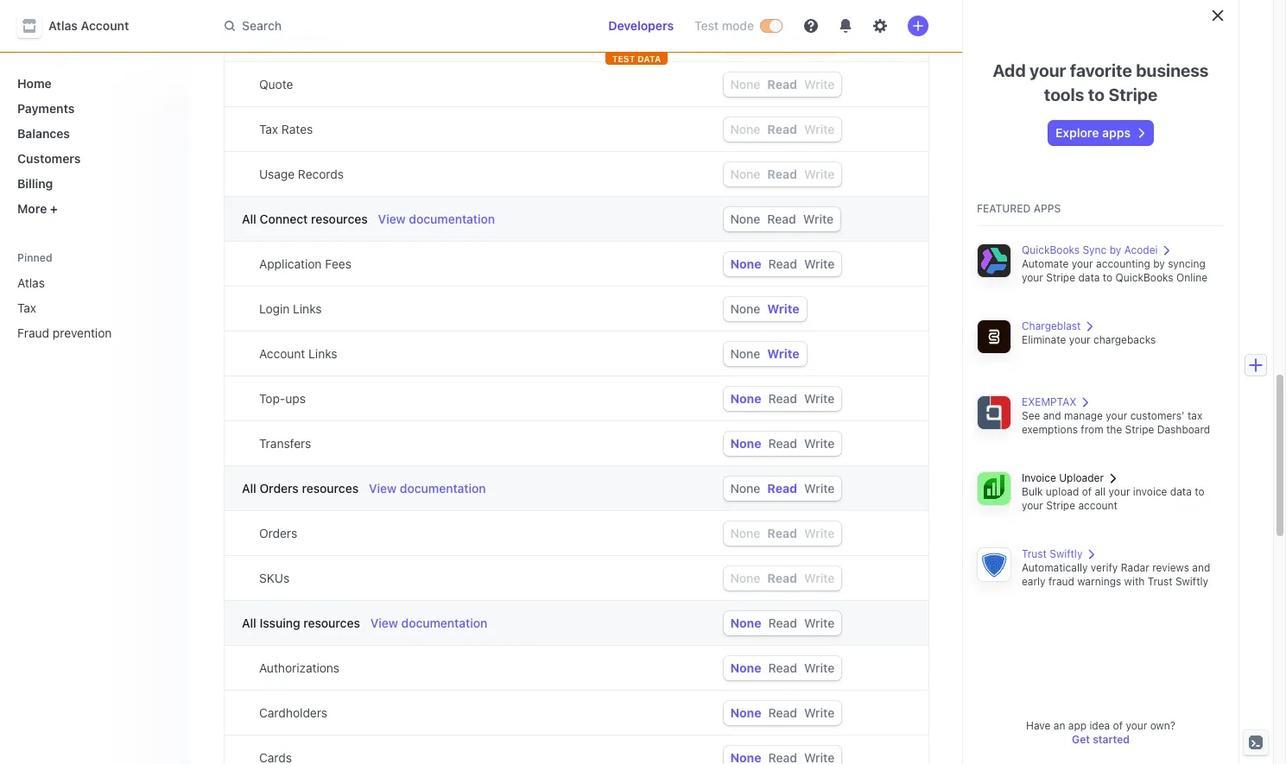 Task type: vqa. For each thing, say whether or not it's contained in the screenshot.
the topmost the 'View documentation' link
yes



Task type: locate. For each thing, give the bounding box(es) containing it.
view for all issuing resources
[[371, 616, 398, 631]]

atlas for atlas account
[[48, 18, 78, 33]]

0 vertical spatial by
[[1110, 244, 1122, 257]]

0 vertical spatial links
[[293, 302, 322, 316]]

0 horizontal spatial tax
[[17, 301, 36, 315]]

settings image
[[874, 19, 887, 33]]

all connect resources
[[242, 212, 368, 226]]

tax up fraud
[[17, 301, 36, 315]]

0 vertical spatial tax
[[259, 122, 278, 137]]

swiftly down reviews
[[1176, 575, 1209, 588]]

your inside add your favorite business tools to stripe
[[1030, 60, 1066, 80]]

tax
[[259, 122, 278, 137], [17, 301, 36, 315]]

read for seventh none button
[[768, 481, 798, 496]]

0 vertical spatial and
[[1043, 410, 1062, 422]]

core navigation links element
[[10, 69, 176, 223]]

documentation for all connect resources
[[409, 212, 495, 226]]

swiftly inside automatically verify radar reviews and early fraud warnings with trust swiftly
[[1176, 575, 1209, 588]]

from
[[1081, 423, 1104, 436]]

idea
[[1090, 720, 1110, 733]]

7 none from the top
[[731, 481, 761, 496]]

and right reviews
[[1193, 562, 1211, 575]]

read for none button related to authorizations
[[769, 661, 797, 676]]

resources up fees on the left top of the page
[[311, 212, 368, 226]]

0 horizontal spatial swiftly
[[1050, 548, 1083, 561]]

7 none read write from the top
[[731, 661, 835, 676]]

0 vertical spatial view documentation
[[378, 212, 495, 226]]

to down favorite
[[1088, 85, 1105, 105]]

usage records
[[259, 167, 344, 181]]

account
[[81, 18, 129, 33], [259, 346, 305, 361]]

6 none button from the top
[[731, 436, 762, 451]]

1 horizontal spatial atlas
[[48, 18, 78, 33]]

0 horizontal spatial account
[[81, 18, 129, 33]]

write for 10th none button from the bottom of the page
[[803, 212, 834, 226]]

0 vertical spatial atlas
[[48, 18, 78, 33]]

2 vertical spatial all
[[242, 616, 256, 631]]

get started link
[[1072, 734, 1130, 746]]

developers link
[[602, 12, 681, 40]]

5 none read write from the top
[[731, 481, 835, 496]]

quickbooks down accounting
[[1116, 271, 1174, 284]]

resources
[[311, 212, 368, 226], [302, 481, 359, 496], [303, 616, 360, 631]]

0 horizontal spatial quickbooks
[[1022, 244, 1080, 257]]

atlas for atlas
[[17, 276, 45, 290]]

explore
[[1056, 125, 1099, 140]]

+
[[50, 201, 58, 216]]

exemptax image
[[977, 396, 1012, 430]]

none
[[731, 212, 761, 226], [731, 257, 762, 271], [731, 302, 761, 316], [731, 346, 761, 361], [731, 391, 762, 406], [731, 436, 762, 451], [731, 481, 761, 496], [731, 616, 762, 631], [731, 661, 762, 676], [731, 706, 762, 721]]

7 none button from the top
[[731, 481, 761, 496]]

tax rates
[[259, 122, 313, 137]]

your down quickbooks sync by acodei
[[1072, 257, 1094, 270]]

1 vertical spatial tax
[[17, 301, 36, 315]]

1 horizontal spatial of
[[1113, 720, 1123, 733]]

to inside automate your accounting by syncing your stripe data to quickbooks online
[[1103, 271, 1113, 284]]

data inside bulk upload of all your invoice data to your stripe account
[[1171, 486, 1192, 499]]

0 vertical spatial none write
[[731, 302, 800, 316]]

3 none from the top
[[731, 302, 761, 316]]

ups
[[285, 391, 306, 406]]

tax left rates
[[259, 122, 278, 137]]

resources right issuing
[[303, 616, 360, 631]]

all for all orders resources
[[242, 481, 256, 496]]

read button
[[768, 212, 796, 226], [769, 257, 797, 271], [769, 391, 797, 406], [769, 436, 797, 451], [768, 481, 798, 496], [769, 616, 797, 631], [769, 661, 797, 676], [769, 706, 797, 721]]

view for all connect resources
[[378, 212, 406, 226]]

0 horizontal spatial atlas
[[17, 276, 45, 290]]

write for transfers's none button
[[804, 436, 835, 451]]

0 vertical spatial to
[[1088, 85, 1105, 105]]

all for all connect resources
[[242, 212, 256, 226]]

0 vertical spatial quickbooks
[[1022, 244, 1080, 257]]

exemptions
[[1022, 423, 1078, 436]]

view
[[378, 212, 406, 226], [369, 481, 397, 496], [371, 616, 398, 631]]

0 horizontal spatial and
[[1043, 410, 1062, 422]]

3 all from the top
[[242, 616, 256, 631]]

1 vertical spatial none write
[[731, 346, 800, 361]]

developers
[[608, 18, 674, 33]]

4 none from the top
[[731, 346, 761, 361]]

data right invoice
[[1171, 486, 1192, 499]]

links down the login links
[[309, 346, 337, 361]]

1 vertical spatial documentation
[[400, 481, 486, 496]]

2 orders from the top
[[259, 526, 297, 541]]

balances link
[[10, 119, 176, 148]]

get
[[1072, 734, 1090, 746]]

0 vertical spatial orders
[[260, 481, 299, 496]]

1 vertical spatial by
[[1154, 257, 1165, 270]]

of up started
[[1113, 720, 1123, 733]]

view documentation
[[378, 212, 495, 226], [369, 481, 486, 496], [371, 616, 488, 631]]

orders down transfers
[[260, 481, 299, 496]]

data inside automate your accounting by syncing your stripe data to quickbooks online
[[1079, 271, 1100, 284]]

trust up automatically
[[1022, 548, 1047, 561]]

0 vertical spatial all
[[242, 212, 256, 226]]

data
[[1079, 271, 1100, 284], [1171, 486, 1192, 499]]

atlas inside pinned element
[[17, 276, 45, 290]]

subscriptions
[[259, 32, 336, 47]]

your left own?
[[1126, 720, 1148, 733]]

pinned element
[[10, 269, 176, 347]]

1 horizontal spatial tax
[[259, 122, 278, 137]]

0 vertical spatial account
[[81, 18, 129, 33]]

stripe down "customers'"
[[1125, 423, 1155, 436]]

your down automate
[[1022, 271, 1044, 284]]

none button
[[731, 212, 761, 226], [731, 257, 762, 271], [731, 302, 761, 316], [731, 346, 761, 361], [731, 391, 762, 406], [731, 436, 762, 451], [731, 481, 761, 496], [731, 616, 762, 631], [731, 661, 762, 676], [731, 706, 762, 721]]

10 none button from the top
[[731, 706, 762, 721]]

2 vertical spatial view documentation link
[[371, 615, 488, 632]]

1 all from the top
[[242, 212, 256, 226]]

quote
[[259, 77, 293, 92]]

2 vertical spatial to
[[1195, 486, 1205, 499]]

read
[[768, 212, 796, 226], [769, 257, 797, 271], [769, 391, 797, 406], [769, 436, 797, 451], [768, 481, 798, 496], [769, 616, 797, 631], [769, 661, 797, 676], [769, 706, 797, 721]]

application
[[259, 257, 322, 271]]

transfers
[[259, 436, 311, 451]]

1 horizontal spatial and
[[1193, 562, 1211, 575]]

atlas up home
[[48, 18, 78, 33]]

your up tools
[[1030, 60, 1066, 80]]

write button
[[803, 212, 834, 226], [804, 257, 835, 271], [768, 302, 800, 316], [768, 346, 800, 361], [804, 391, 835, 406], [804, 436, 835, 451], [804, 481, 835, 496], [804, 616, 835, 631], [804, 661, 835, 676], [804, 706, 835, 721]]

1 vertical spatial to
[[1103, 271, 1113, 284]]

1 vertical spatial account
[[259, 346, 305, 361]]

trust swiftly image
[[977, 548, 1012, 582]]

all issuing resources
[[242, 616, 360, 631]]

billing link
[[10, 169, 176, 198]]

0 vertical spatial documentation
[[409, 212, 495, 226]]

connect
[[260, 212, 308, 226]]

0 vertical spatial of
[[1082, 486, 1092, 499]]

all for all issuing resources
[[242, 616, 256, 631]]

write for none button associated with cardholders
[[804, 706, 835, 721]]

1 none from the top
[[731, 212, 761, 226]]

balances
[[17, 126, 70, 141]]

1 vertical spatial data
[[1171, 486, 1192, 499]]

0 horizontal spatial by
[[1110, 244, 1122, 257]]

of
[[1082, 486, 1092, 499], [1113, 720, 1123, 733]]

links for login links
[[293, 302, 322, 316]]

0 horizontal spatial trust
[[1022, 548, 1047, 561]]

none write
[[731, 302, 800, 316], [731, 346, 800, 361]]

3 none button from the top
[[731, 302, 761, 316]]

documentation for all issuing resources
[[401, 616, 488, 631]]

2 vertical spatial documentation
[[401, 616, 488, 631]]

stripe inside automate your accounting by syncing your stripe data to quickbooks online
[[1047, 271, 1076, 284]]

quickbooks inside automate your accounting by syncing your stripe data to quickbooks online
[[1116, 271, 1174, 284]]

1 vertical spatial view
[[369, 481, 397, 496]]

data down quickbooks sync by acodei
[[1079, 271, 1100, 284]]

2 none from the top
[[731, 257, 762, 271]]

1 vertical spatial links
[[309, 346, 337, 361]]

6 none read write from the top
[[731, 616, 835, 631]]

stripe down upload
[[1047, 499, 1076, 512]]

fraud prevention
[[17, 326, 112, 340]]

0 horizontal spatial of
[[1082, 486, 1092, 499]]

account up top-ups
[[259, 346, 305, 361]]

accounting
[[1096, 257, 1151, 270]]

atlas inside button
[[48, 18, 78, 33]]

2 vertical spatial view
[[371, 616, 398, 631]]

read for transfers's none button
[[769, 436, 797, 451]]

issuing
[[260, 616, 300, 631]]

your right all
[[1109, 486, 1131, 499]]

2 none write from the top
[[731, 346, 800, 361]]

1 vertical spatial atlas
[[17, 276, 45, 290]]

none button for transfers
[[731, 436, 762, 451]]

view documentation link
[[378, 211, 495, 228], [369, 480, 486, 498], [371, 615, 488, 632]]

1 vertical spatial of
[[1113, 720, 1123, 733]]

swiftly up automatically
[[1050, 548, 1083, 561]]

1 horizontal spatial trust
[[1148, 575, 1173, 588]]

none write for account links
[[731, 346, 800, 361]]

1 horizontal spatial by
[[1154, 257, 1165, 270]]

2 all from the top
[[242, 481, 256, 496]]

0 vertical spatial swiftly
[[1050, 548, 1083, 561]]

your
[[1030, 60, 1066, 80], [1072, 257, 1094, 270], [1022, 271, 1044, 284], [1069, 334, 1091, 346], [1106, 410, 1128, 422], [1109, 486, 1131, 499], [1022, 499, 1044, 512], [1126, 720, 1148, 733]]

eliminate your chargebacks
[[1022, 334, 1156, 346]]

by
[[1110, 244, 1122, 257], [1154, 257, 1165, 270]]

app
[[1069, 720, 1087, 733]]

1 vertical spatial and
[[1193, 562, 1211, 575]]

1 vertical spatial all
[[242, 481, 256, 496]]

0 horizontal spatial data
[[1079, 271, 1100, 284]]

1 none write from the top
[[731, 302, 800, 316]]

your up the on the right bottom
[[1106, 410, 1128, 422]]

quickbooks up automate
[[1022, 244, 1080, 257]]

1 vertical spatial quickbooks
[[1116, 271, 1174, 284]]

1 vertical spatial resources
[[302, 481, 359, 496]]

atlas link
[[10, 269, 176, 297]]

by up accounting
[[1110, 244, 1122, 257]]

orders up "skus"
[[259, 526, 297, 541]]

read for 8th none button from the top
[[769, 616, 797, 631]]

1 orders from the top
[[260, 481, 299, 496]]

see
[[1022, 410, 1041, 422]]

links right login
[[293, 302, 322, 316]]

documentation
[[409, 212, 495, 226], [400, 481, 486, 496], [401, 616, 488, 631]]

write
[[803, 212, 834, 226], [804, 257, 835, 271], [768, 302, 800, 316], [768, 346, 800, 361], [804, 391, 835, 406], [804, 436, 835, 451], [804, 481, 835, 496], [804, 616, 835, 631], [804, 661, 835, 676], [804, 706, 835, 721]]

all
[[242, 212, 256, 226], [242, 481, 256, 496], [242, 616, 256, 631]]

to down accounting
[[1103, 271, 1113, 284]]

2 vertical spatial resources
[[303, 616, 360, 631]]

bulk
[[1022, 486, 1043, 499]]

trust
[[1022, 548, 1047, 561], [1148, 575, 1173, 588]]

by down acodei
[[1154, 257, 1165, 270]]

your down chargeblast
[[1069, 334, 1091, 346]]

1 horizontal spatial data
[[1171, 486, 1192, 499]]

of left all
[[1082, 486, 1092, 499]]

stripe down automate
[[1047, 271, 1076, 284]]

1 horizontal spatial swiftly
[[1176, 575, 1209, 588]]

see and manage your customers' tax exemptions from the stripe dashboard
[[1022, 410, 1211, 436]]

0 vertical spatial resources
[[311, 212, 368, 226]]

1 vertical spatial orders
[[259, 526, 297, 541]]

5 none button from the top
[[731, 391, 762, 406]]

9 none button from the top
[[731, 661, 762, 676]]

4 none button from the top
[[731, 346, 761, 361]]

1 horizontal spatial quickbooks
[[1116, 271, 1174, 284]]

1 vertical spatial swiftly
[[1176, 575, 1209, 588]]

trust inside automatically verify radar reviews and early fraud warnings with trust swiftly
[[1148, 575, 1173, 588]]

1 vertical spatial view documentation
[[369, 481, 486, 496]]

to right invoice
[[1195, 486, 1205, 499]]

and up exemptions at right
[[1043, 410, 1062, 422]]

2 none button from the top
[[731, 257, 762, 271]]

login links
[[259, 302, 322, 316]]

0 vertical spatial view documentation link
[[378, 211, 495, 228]]

to inside bulk upload of all your invoice data to your stripe account
[[1195, 486, 1205, 499]]

swiftly
[[1050, 548, 1083, 561], [1176, 575, 1209, 588]]

1 vertical spatial view documentation link
[[369, 480, 486, 498]]

1 vertical spatial trust
[[1148, 575, 1173, 588]]

atlas down pinned
[[17, 276, 45, 290]]

account up home link
[[81, 18, 129, 33]]

0 vertical spatial view
[[378, 212, 406, 226]]

add
[[993, 60, 1026, 80]]

1 horizontal spatial account
[[259, 346, 305, 361]]

0 vertical spatial data
[[1079, 271, 1100, 284]]

rates
[[282, 122, 313, 137]]

read for 10th none button from the bottom of the page
[[768, 212, 796, 226]]

resources for all issuing resources
[[303, 616, 360, 631]]

tax inside pinned element
[[17, 301, 36, 315]]

2 vertical spatial view documentation
[[371, 616, 488, 631]]

Search text field
[[214, 10, 581, 42]]

resources down transfers
[[302, 481, 359, 496]]

stripe down favorite
[[1109, 85, 1158, 105]]

stripe inside add your favorite business tools to stripe
[[1109, 85, 1158, 105]]

tax for tax
[[17, 301, 36, 315]]

have
[[1026, 720, 1051, 733]]

cardholders
[[259, 706, 327, 721]]

trust down reviews
[[1148, 575, 1173, 588]]

1 none button from the top
[[731, 212, 761, 226]]

invoice
[[1133, 486, 1168, 499]]

chargeblast
[[1022, 320, 1081, 333]]



Task type: describe. For each thing, give the bounding box(es) containing it.
explore apps link
[[1049, 121, 1153, 145]]

links for account links
[[309, 346, 337, 361]]

featured
[[977, 202, 1031, 215]]

syncing
[[1168, 257, 1206, 270]]

dashboard
[[1158, 423, 1211, 436]]

your inside see and manage your customers' tax exemptions from the stripe dashboard
[[1106, 410, 1128, 422]]

your down 'bulk'
[[1022, 499, 1044, 512]]

customers'
[[1131, 410, 1185, 422]]

have an app idea of your own? get started
[[1026, 720, 1176, 746]]

view documentation for all orders resources
[[369, 481, 486, 496]]

documentation for all orders resources
[[400, 481, 486, 496]]

invoice uploader image
[[977, 472, 1012, 506]]

manage
[[1065, 410, 1103, 422]]

apps
[[1103, 125, 1131, 140]]

more +
[[17, 201, 58, 216]]

upload
[[1046, 486, 1079, 499]]

none button for top-ups
[[731, 391, 762, 406]]

pinned
[[17, 251, 52, 264]]

reviews
[[1153, 562, 1190, 575]]

top-
[[259, 391, 285, 406]]

chargeblast image
[[977, 320, 1012, 354]]

billing
[[17, 176, 53, 191]]

customers
[[17, 151, 81, 166]]

automate your accounting by syncing your stripe data to quickbooks online
[[1022, 257, 1208, 284]]

read for none button related to application fees
[[769, 257, 797, 271]]

with
[[1125, 575, 1145, 588]]

tax for tax rates
[[259, 122, 278, 137]]

the
[[1107, 423, 1123, 436]]

fees
[[325, 257, 352, 271]]

help image
[[804, 19, 818, 33]]

and inside see and manage your customers' tax exemptions from the stripe dashboard
[[1043, 410, 1062, 422]]

none button for account links
[[731, 346, 761, 361]]

by inside automate your accounting by syncing your stripe data to quickbooks online
[[1154, 257, 1165, 270]]

account links
[[259, 346, 337, 361]]

none button for application fees
[[731, 257, 762, 271]]

skus
[[259, 571, 290, 586]]

verify
[[1091, 562, 1118, 575]]

0 vertical spatial trust
[[1022, 548, 1047, 561]]

pinned navigation links element
[[10, 244, 180, 347]]

favorite
[[1070, 60, 1133, 80]]

Search search field
[[214, 10, 581, 42]]

business
[[1136, 60, 1209, 80]]

all orders resources
[[242, 481, 359, 496]]

8 none from the top
[[731, 616, 762, 631]]

1 none read write from the top
[[731, 212, 834, 226]]

all
[[1095, 486, 1106, 499]]

account inside button
[[81, 18, 129, 33]]

home
[[17, 76, 52, 91]]

featured apps
[[977, 202, 1061, 215]]

of inside have an app idea of your own? get started
[[1113, 720, 1123, 733]]

home link
[[10, 69, 176, 98]]

test
[[612, 54, 635, 64]]

read for none button for top-ups
[[769, 391, 797, 406]]

automate
[[1022, 257, 1069, 270]]

read for none button associated with cardholders
[[769, 706, 797, 721]]

6 none from the top
[[731, 436, 762, 451]]

to inside add your favorite business tools to stripe
[[1088, 85, 1105, 105]]

4 none read write from the top
[[731, 436, 835, 451]]

resources for all connect resources
[[311, 212, 368, 226]]

view documentation for all connect resources
[[378, 212, 495, 226]]

view documentation for all issuing resources
[[371, 616, 488, 631]]

and inside automatically verify radar reviews and early fraud warnings with trust swiftly
[[1193, 562, 1211, 575]]

online
[[1177, 271, 1208, 284]]

apps
[[1034, 202, 1061, 215]]

test data
[[612, 54, 661, 64]]

8 none button from the top
[[731, 616, 762, 631]]

view documentation link for all issuing resources
[[371, 615, 488, 632]]

write for none button related to authorizations
[[804, 661, 835, 676]]

quickbooks sync by acodei image
[[977, 244, 1012, 278]]

records
[[298, 167, 344, 181]]

customers link
[[10, 144, 176, 173]]

fraud
[[1049, 575, 1075, 588]]

view documentation link for all connect resources
[[378, 211, 495, 228]]

bulk upload of all your invoice data to your stripe account
[[1022, 486, 1205, 512]]

stripe inside see and manage your customers' tax exemptions from the stripe dashboard
[[1125, 423, 1155, 436]]

none button for cardholders
[[731, 706, 762, 721]]

radar
[[1121, 562, 1150, 575]]

automatically verify radar reviews and early fraud warnings with trust swiftly
[[1022, 562, 1211, 588]]

exemptax
[[1022, 396, 1077, 409]]

10 none from the top
[[731, 706, 762, 721]]

2 none read write from the top
[[731, 257, 835, 271]]

5 none from the top
[[731, 391, 762, 406]]

eliminate
[[1022, 334, 1066, 346]]

tax
[[1188, 410, 1203, 422]]

top-ups
[[259, 391, 306, 406]]

8 none read write from the top
[[731, 706, 835, 721]]

quickbooks sync by acodei
[[1022, 244, 1158, 257]]

login
[[259, 302, 290, 316]]

write for none button related to application fees
[[804, 257, 835, 271]]

warnings
[[1078, 575, 1122, 588]]

your inside have an app idea of your own? get started
[[1126, 720, 1148, 733]]

started
[[1093, 734, 1130, 746]]

of inside bulk upload of all your invoice data to your stripe account
[[1082, 486, 1092, 499]]

uploader
[[1059, 472, 1104, 485]]

test
[[695, 18, 719, 33]]

early
[[1022, 575, 1046, 588]]

prevention
[[53, 326, 112, 340]]

write for 8th none button from the top
[[804, 616, 835, 631]]

authorizations
[[259, 661, 340, 676]]

own?
[[1151, 720, 1176, 733]]

9 none from the top
[[731, 661, 762, 676]]

trust swiftly
[[1022, 548, 1083, 561]]

write for seventh none button
[[804, 481, 835, 496]]

fraud prevention link
[[10, 319, 176, 347]]

search
[[242, 18, 282, 33]]

atlas account
[[48, 18, 129, 33]]

invoice
[[1022, 472, 1057, 485]]

mode
[[722, 18, 754, 33]]

payments
[[17, 101, 75, 116]]

none write for login links
[[731, 302, 800, 316]]

account
[[1079, 499, 1118, 512]]

usage
[[259, 167, 295, 181]]

test mode
[[695, 18, 754, 33]]

an
[[1054, 720, 1066, 733]]

acodei
[[1125, 244, 1158, 257]]

view documentation link for all orders resources
[[369, 480, 486, 498]]

write for none button for top-ups
[[804, 391, 835, 406]]

none button for login links
[[731, 302, 761, 316]]

3 none read write from the top
[[731, 391, 835, 406]]

chargebacks
[[1094, 334, 1156, 346]]

view for all orders resources
[[369, 481, 397, 496]]

automatically
[[1022, 562, 1088, 575]]

more
[[17, 201, 47, 216]]

resources for all orders resources
[[302, 481, 359, 496]]

payments link
[[10, 94, 176, 123]]

application fees
[[259, 257, 352, 271]]

fraud
[[17, 326, 49, 340]]

invoice uploader
[[1022, 472, 1104, 485]]

stripe inside bulk upload of all your invoice data to your stripe account
[[1047, 499, 1076, 512]]

none button for authorizations
[[731, 661, 762, 676]]

tax link
[[10, 294, 176, 322]]



